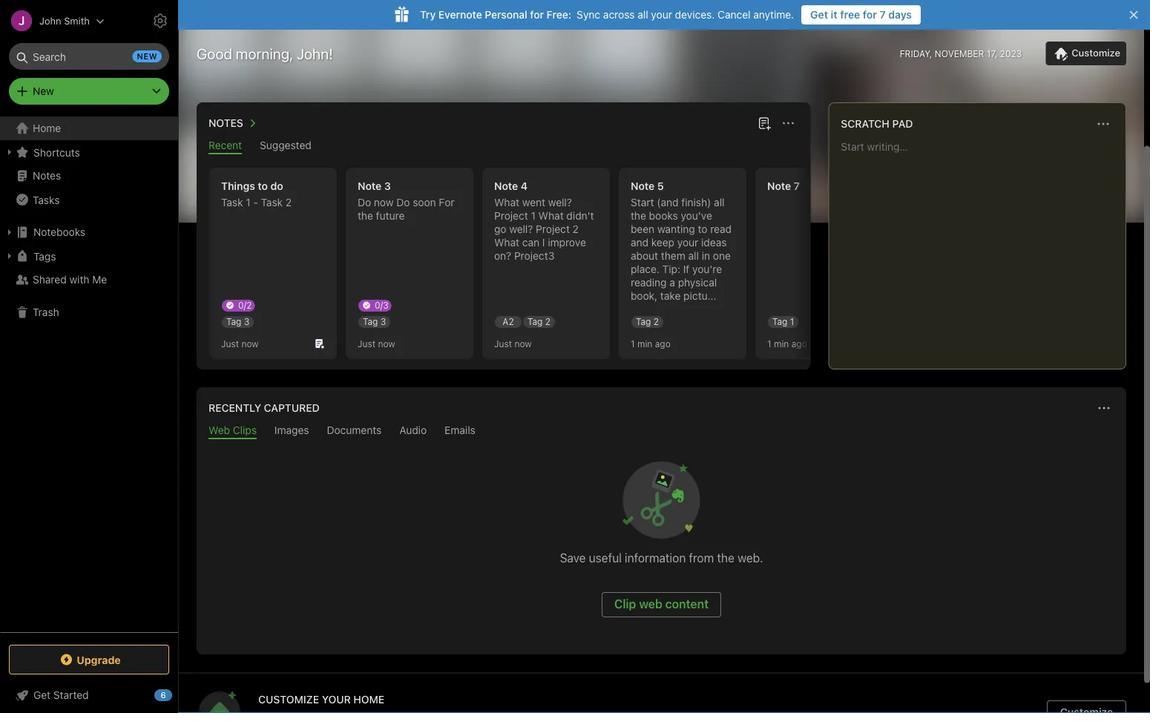 Task type: locate. For each thing, give the bounding box(es) containing it.
get for get it free for 7 days
[[811, 9, 829, 21]]

get started
[[33, 689, 89, 702]]

days
[[889, 9, 912, 21]]

went
[[522, 196, 546, 209]]

1 horizontal spatial for
[[863, 9, 877, 21]]

useful
[[589, 551, 622, 565]]

1 just from the left
[[221, 339, 239, 349]]

the left future
[[358, 210, 373, 222]]

get inside help and learning task checklist field
[[33, 689, 51, 702]]

web clips tab
[[209, 424, 257, 439]]

1 tag from the left
[[226, 317, 241, 327]]

note 3 do now do soon for the future
[[358, 180, 455, 222]]

2 for from the left
[[863, 9, 877, 21]]

start
[[631, 196, 654, 209]]

1 horizontal spatial the
[[631, 210, 646, 222]]

scratch pad
[[841, 118, 914, 130]]

your down wanting
[[678, 236, 699, 249]]

note 4 what went well? project 1 what didn't go well? project 2 what can i improve on? project3
[[494, 180, 594, 262]]

1 vertical spatial well?
[[509, 223, 533, 235]]

tab list
[[200, 139, 808, 154], [200, 424, 1124, 439]]

1 horizontal spatial do
[[397, 196, 410, 209]]

Start writing… text field
[[841, 140, 1125, 357]]

4 note from the left
[[768, 180, 792, 192]]

0 horizontal spatial tag 2
[[528, 317, 551, 327]]

2 ago from the left
[[792, 339, 807, 349]]

min down tag 1 at top
[[774, 339, 789, 349]]

ago down tag 1 at top
[[792, 339, 807, 349]]

just now down 0/3 on the top
[[358, 339, 395, 349]]

1 vertical spatial project
[[536, 223, 570, 235]]

2 horizontal spatial just now
[[494, 339, 532, 349]]

1 for from the left
[[530, 9, 544, 21]]

1 horizontal spatial 1 min ago
[[768, 339, 807, 349]]

more actions image for recently captured
[[1096, 399, 1114, 417]]

tab list for recently captured
[[200, 424, 1124, 439]]

just now down 0/2
[[221, 339, 259, 349]]

1 horizontal spatial get
[[811, 9, 829, 21]]

well? up can
[[509, 223, 533, 235]]

1 vertical spatial 7
[[794, 180, 800, 192]]

1 tab list from the top
[[200, 139, 808, 154]]

morning,
[[236, 45, 293, 62]]

Search text field
[[19, 43, 159, 70]]

if
[[684, 263, 690, 275]]

project
[[494, 210, 528, 222], [536, 223, 570, 235]]

customize button
[[1046, 42, 1127, 65]]

friday,
[[900, 48, 933, 59]]

0 vertical spatial 7
[[880, 9, 886, 21]]

to inside 'things to do task 1 - task 2'
[[258, 180, 268, 192]]

well?
[[548, 196, 572, 209], [509, 223, 533, 235]]

good
[[197, 45, 232, 62]]

notes up recent
[[209, 117, 243, 129]]

7 inside get it free for 7 days "button"
[[880, 9, 886, 21]]

suggested tab
[[260, 139, 312, 154]]

note for note 5
[[631, 180, 655, 192]]

expand notebooks image
[[4, 226, 16, 238]]

more actions field for scratch pad
[[1093, 114, 1114, 134]]

0 vertical spatial to
[[258, 180, 268, 192]]

images tab
[[275, 424, 309, 439]]

the inside web clips tab panel
[[717, 551, 735, 565]]

tab list containing recent
[[200, 139, 808, 154]]

new
[[33, 85, 54, 97]]

task right -
[[261, 196, 283, 209]]

well? up didn't
[[548, 196, 572, 209]]

0 horizontal spatial project
[[494, 210, 528, 222]]

1 vertical spatial to
[[698, 223, 708, 235]]

audio
[[400, 424, 427, 436]]

free
[[841, 9, 861, 21]]

0 horizontal spatial to
[[258, 180, 268, 192]]

just
[[221, 339, 239, 349], [358, 339, 376, 349], [494, 339, 512, 349]]

what left went
[[494, 196, 520, 209]]

note inside note 3 do now do soon for the future
[[358, 180, 382, 192]]

1 1 min ago from the left
[[631, 339, 671, 349]]

0 horizontal spatial 7
[[794, 180, 800, 192]]

for left free:
[[530, 9, 544, 21]]

2 vertical spatial what
[[494, 236, 520, 249]]

images
[[275, 424, 309, 436]]

0 horizontal spatial get
[[33, 689, 51, 702]]

smith
[[64, 15, 90, 26]]

pictu...
[[684, 290, 717, 302]]

1 min from the left
[[638, 339, 653, 349]]

2 horizontal spatial all
[[714, 196, 725, 209]]

for right 'free'
[[863, 9, 877, 21]]

1 min ago for 2
[[631, 339, 671, 349]]

0 vertical spatial tab list
[[200, 139, 808, 154]]

to inside note 5 start (and finish) all the books you've been wanting to read and keep your ideas about them all in one place. tip: if you're reading a physical book, take pictu...
[[698, 223, 708, 235]]

more actions image for scratch pad
[[1095, 115, 1113, 133]]

new search field
[[19, 43, 162, 70]]

2 1 min ago from the left
[[768, 339, 807, 349]]

1 horizontal spatial min
[[774, 339, 789, 349]]

2 min from the left
[[774, 339, 789, 349]]

get left started
[[33, 689, 51, 702]]

2 tab list from the top
[[200, 424, 1124, 439]]

for
[[439, 196, 455, 209]]

improve
[[548, 236, 586, 249]]

tag 2 down "book,"
[[636, 317, 659, 327]]

web.
[[738, 551, 763, 565]]

0 horizontal spatial tag 3
[[226, 317, 250, 327]]

free:
[[547, 9, 572, 21]]

all left in
[[689, 250, 699, 262]]

1 horizontal spatial notes
[[209, 117, 243, 129]]

note inside note 5 start (and finish) all the books you've been wanting to read and keep your ideas about them all in one place. tip: if you're reading a physical book, take pictu...
[[631, 180, 655, 192]]

do up future
[[397, 196, 410, 209]]

0 horizontal spatial ago
[[655, 339, 671, 349]]

1 vertical spatial get
[[33, 689, 51, 702]]

tag 2 right a2
[[528, 317, 551, 327]]

2 right a2
[[545, 317, 551, 327]]

task
[[221, 196, 243, 209], [261, 196, 283, 209]]

tags button
[[0, 244, 177, 268]]

0 vertical spatial all
[[638, 9, 649, 21]]

1 ago from the left
[[655, 339, 671, 349]]

one
[[713, 250, 731, 262]]

ago for 2
[[655, 339, 671, 349]]

tag 3 down 0/3 on the top
[[363, 317, 386, 327]]

1 tag 3 from the left
[[226, 317, 250, 327]]

1 horizontal spatial your
[[678, 236, 699, 249]]

now
[[374, 196, 394, 209], [242, 339, 259, 349], [378, 339, 395, 349], [515, 339, 532, 349]]

1 horizontal spatial just now
[[358, 339, 395, 349]]

3 tag from the left
[[528, 317, 543, 327]]

project up i
[[536, 223, 570, 235]]

0 vertical spatial notes
[[209, 117, 243, 129]]

just down 0/2
[[221, 339, 239, 349]]

tag
[[226, 317, 241, 327], [363, 317, 378, 327], [528, 317, 543, 327], [636, 317, 651, 327], [773, 317, 788, 327]]

clip web content button
[[602, 592, 722, 618]]

min down "book,"
[[638, 339, 653, 349]]

task down things
[[221, 196, 243, 209]]

web
[[209, 424, 230, 436]]

didn't
[[567, 210, 594, 222]]

your inside note 5 start (and finish) all the books you've been wanting to read and keep your ideas about them all in one place. tip: if you're reading a physical book, take pictu...
[[678, 236, 699, 249]]

for inside "button"
[[863, 9, 877, 21]]

home
[[33, 122, 61, 134]]

1 horizontal spatial to
[[698, 223, 708, 235]]

Help and Learning task checklist field
[[0, 684, 178, 707]]

1 note from the left
[[358, 180, 382, 192]]

the
[[358, 210, 373, 222], [631, 210, 646, 222], [717, 551, 735, 565]]

1 min ago down "book,"
[[631, 339, 671, 349]]

Account field
[[0, 6, 105, 36]]

note inside note 4 what went well? project 1 what didn't go well? project 2 what can i improve on? project3
[[494, 180, 518, 192]]

2 right -
[[286, 196, 292, 209]]

your
[[651, 9, 672, 21], [678, 236, 699, 249]]

notebooks link
[[0, 220, 177, 244]]

tag 3 down 0/2
[[226, 317, 250, 327]]

good morning, john!
[[197, 45, 333, 62]]

for for free:
[[530, 9, 544, 21]]

0 horizontal spatial your
[[651, 9, 672, 21]]

to left do at left
[[258, 180, 268, 192]]

0 horizontal spatial notes
[[33, 170, 61, 182]]

more actions image
[[780, 114, 798, 132], [1095, 115, 1113, 133], [1096, 399, 1114, 417]]

do
[[271, 180, 283, 192]]

what up on? on the left of page
[[494, 236, 520, 249]]

0 vertical spatial project
[[494, 210, 528, 222]]

0 horizontal spatial for
[[530, 9, 544, 21]]

home
[[354, 693, 385, 706]]

1 horizontal spatial 7
[[880, 9, 886, 21]]

1 min ago down tag 1 at top
[[768, 339, 807, 349]]

do
[[358, 196, 371, 209], [397, 196, 410, 209]]

2 horizontal spatial the
[[717, 551, 735, 565]]

0 horizontal spatial min
[[638, 339, 653, 349]]

0 horizontal spatial 1 min ago
[[631, 339, 671, 349]]

2 vertical spatial all
[[689, 250, 699, 262]]

tag 3 for do now do soon for the future
[[363, 317, 386, 327]]

1 vertical spatial tab list
[[200, 424, 1124, 439]]

from
[[689, 551, 714, 565]]

3 down 0/3 on the top
[[381, 317, 386, 327]]

just down a2
[[494, 339, 512, 349]]

2 horizontal spatial just
[[494, 339, 512, 349]]

recent tab
[[209, 139, 242, 154]]

1 horizontal spatial tag 3
[[363, 317, 386, 327]]

2 inside note 4 what went well? project 1 what didn't go well? project 2 what can i improve on? project3
[[573, 223, 579, 235]]

just down 0/3 on the top
[[358, 339, 376, 349]]

information
[[625, 551, 686, 565]]

min for 1
[[774, 339, 789, 349]]

get inside "button"
[[811, 9, 829, 21]]

with
[[69, 274, 89, 286]]

1 vertical spatial your
[[678, 236, 699, 249]]

tree
[[0, 117, 178, 632]]

read
[[711, 223, 732, 235]]

(and
[[657, 196, 679, 209]]

the right from
[[717, 551, 735, 565]]

3 down 0/2
[[244, 317, 250, 327]]

shortcuts
[[33, 146, 80, 158]]

3 for things to do task 1 - task 2
[[244, 317, 250, 327]]

1 horizontal spatial task
[[261, 196, 283, 209]]

me
[[92, 274, 107, 286]]

shared
[[33, 274, 67, 286]]

tag 2
[[528, 317, 551, 327], [636, 317, 659, 327]]

More actions field
[[778, 113, 799, 134], [1093, 114, 1114, 134], [1094, 398, 1115, 419]]

3 up future
[[384, 180, 391, 192]]

1 task from the left
[[221, 196, 243, 209]]

cancel
[[718, 9, 751, 21]]

0 vertical spatial get
[[811, 9, 829, 21]]

ago down take
[[655, 339, 671, 349]]

just now down a2
[[494, 339, 532, 349]]

0 horizontal spatial do
[[358, 196, 371, 209]]

0 horizontal spatial the
[[358, 210, 373, 222]]

ago for 1
[[792, 339, 807, 349]]

1 horizontal spatial all
[[689, 250, 699, 262]]

1 horizontal spatial just
[[358, 339, 376, 349]]

all
[[638, 9, 649, 21], [714, 196, 725, 209], [689, 250, 699, 262]]

books
[[649, 210, 678, 222]]

your left devices.
[[651, 9, 672, 21]]

do left soon
[[358, 196, 371, 209]]

2 just now from the left
[[358, 339, 395, 349]]

ago
[[655, 339, 671, 349], [792, 339, 807, 349]]

for for 7
[[863, 9, 877, 21]]

tab list containing web clips
[[200, 424, 1124, 439]]

personal
[[485, 9, 528, 21]]

and
[[631, 236, 649, 249]]

i
[[543, 236, 545, 249]]

0 vertical spatial well?
[[548, 196, 572, 209]]

0 horizontal spatial just now
[[221, 339, 259, 349]]

get left "it"
[[811, 9, 829, 21]]

anytime.
[[754, 9, 794, 21]]

tag 1
[[773, 317, 794, 327]]

now inside note 3 do now do soon for the future
[[374, 196, 394, 209]]

the inside note 5 start (and finish) all the books you've been wanting to read and keep your ideas about them all in one place. tip: if you're reading a physical book, take pictu...
[[631, 210, 646, 222]]

0 horizontal spatial task
[[221, 196, 243, 209]]

2 down "book,"
[[654, 317, 659, 327]]

7
[[880, 9, 886, 21], [794, 180, 800, 192]]

the down start
[[631, 210, 646, 222]]

click to collapse image
[[173, 686, 184, 704]]

note
[[358, 180, 382, 192], [494, 180, 518, 192], [631, 180, 655, 192], [768, 180, 792, 192]]

what down went
[[539, 210, 564, 222]]

notes
[[209, 117, 243, 129], [33, 170, 61, 182]]

all right finish)
[[714, 196, 725, 209]]

note for note 4
[[494, 180, 518, 192]]

project up go
[[494, 210, 528, 222]]

notes up tasks
[[33, 170, 61, 182]]

3 note from the left
[[631, 180, 655, 192]]

2 down didn't
[[573, 223, 579, 235]]

3
[[384, 180, 391, 192], [244, 317, 250, 327], [381, 317, 386, 327]]

1 horizontal spatial tag 2
[[636, 317, 659, 327]]

1 horizontal spatial project
[[536, 223, 570, 235]]

all right across
[[638, 9, 649, 21]]

reading
[[631, 277, 667, 289]]

2 note from the left
[[494, 180, 518, 192]]

1 inside note 4 what went well? project 1 what didn't go well? project 2 what can i improve on? project3
[[531, 210, 536, 222]]

7 inside recent tab panel
[[794, 180, 800, 192]]

1 vertical spatial notes
[[33, 170, 61, 182]]

2 tag 3 from the left
[[363, 317, 386, 327]]

0 horizontal spatial just
[[221, 339, 239, 349]]

1 horizontal spatial ago
[[792, 339, 807, 349]]

1 inside 'things to do task 1 - task 2'
[[246, 196, 251, 209]]

shared with me link
[[0, 268, 177, 292]]

notes inside 'notes' button
[[209, 117, 243, 129]]

to down you've
[[698, 223, 708, 235]]



Task type: describe. For each thing, give the bounding box(es) containing it.
5
[[658, 180, 664, 192]]

future
[[376, 210, 405, 222]]

in
[[702, 250, 710, 262]]

0 vertical spatial what
[[494, 196, 520, 209]]

sync
[[577, 9, 601, 21]]

book,
[[631, 290, 658, 302]]

tip:
[[663, 263, 681, 275]]

can
[[522, 236, 540, 249]]

home link
[[0, 117, 178, 140]]

1 vertical spatial all
[[714, 196, 725, 209]]

john smith
[[39, 15, 90, 26]]

min for 2
[[638, 339, 653, 349]]

john!
[[297, 45, 333, 62]]

documents
[[327, 424, 382, 436]]

soon
[[413, 196, 436, 209]]

recently
[[209, 402, 261, 414]]

notes inside notes link
[[33, 170, 61, 182]]

across
[[603, 9, 635, 21]]

customize
[[258, 693, 319, 706]]

2 tag from the left
[[363, 317, 378, 327]]

trash
[[33, 306, 59, 318]]

upgrade
[[77, 654, 121, 666]]

project3
[[514, 250, 555, 262]]

physical
[[678, 277, 717, 289]]

been
[[631, 223, 655, 235]]

notes button
[[206, 114, 261, 132]]

save
[[560, 551, 586, 565]]

upgrade button
[[9, 645, 169, 675]]

0 horizontal spatial all
[[638, 9, 649, 21]]

4 tag from the left
[[636, 317, 651, 327]]

6
[[161, 691, 166, 700]]

3 just now from the left
[[494, 339, 532, 349]]

recent
[[209, 139, 242, 151]]

customize
[[1072, 47, 1121, 58]]

tag 3 for task 1 - task 2
[[226, 317, 250, 327]]

it
[[831, 9, 838, 21]]

scratch
[[841, 118, 890, 130]]

the inside note 3 do now do soon for the future
[[358, 210, 373, 222]]

get for get started
[[33, 689, 51, 702]]

0/2
[[238, 300, 252, 310]]

0/3
[[375, 300, 389, 310]]

0 horizontal spatial well?
[[509, 223, 533, 235]]

you're
[[693, 263, 722, 275]]

expand tags image
[[4, 250, 16, 262]]

documents tab
[[327, 424, 382, 439]]

more actions field for recently captured
[[1094, 398, 1115, 419]]

2 do from the left
[[397, 196, 410, 209]]

2 tag 2 from the left
[[636, 317, 659, 327]]

2 just from the left
[[358, 339, 376, 349]]

keep
[[652, 236, 675, 249]]

web clips
[[209, 424, 257, 436]]

tags
[[33, 250, 56, 262]]

place.
[[631, 263, 660, 275]]

1 vertical spatial what
[[539, 210, 564, 222]]

notebooks
[[33, 226, 85, 238]]

3 for note 3 do now do soon for the future
[[381, 317, 386, 327]]

4
[[521, 180, 528, 192]]

recently captured button
[[206, 399, 320, 417]]

web
[[639, 597, 663, 611]]

1 horizontal spatial well?
[[548, 196, 572, 209]]

1 tag 2 from the left
[[528, 317, 551, 327]]

2023
[[1000, 48, 1022, 59]]

1 just now from the left
[[221, 339, 259, 349]]

suggested
[[260, 139, 312, 151]]

things to do task 1 - task 2
[[221, 180, 292, 209]]

scratch pad button
[[838, 115, 914, 133]]

started
[[53, 689, 89, 702]]

november
[[935, 48, 985, 59]]

emails tab
[[445, 424, 476, 439]]

5 tag from the left
[[773, 317, 788, 327]]

clips
[[233, 424, 257, 436]]

them
[[661, 250, 686, 262]]

clip web content
[[615, 597, 709, 611]]

tasks
[[33, 194, 60, 206]]

3 inside note 3 do now do soon for the future
[[384, 180, 391, 192]]

new
[[137, 52, 157, 61]]

save useful information from the web.
[[560, 551, 763, 565]]

1 do from the left
[[358, 196, 371, 209]]

17,
[[987, 48, 998, 59]]

customize your home
[[258, 693, 385, 706]]

new button
[[9, 78, 169, 105]]

things
[[221, 180, 255, 192]]

wanting
[[658, 223, 695, 235]]

notes link
[[0, 164, 177, 188]]

try
[[420, 9, 436, 21]]

about
[[631, 250, 659, 262]]

a
[[670, 277, 675, 289]]

tab list for notes
[[200, 139, 808, 154]]

audio tab
[[400, 424, 427, 439]]

3 just from the left
[[494, 339, 512, 349]]

clip
[[615, 597, 636, 611]]

ideas
[[702, 236, 727, 249]]

note for note 3
[[358, 180, 382, 192]]

web clips tab panel
[[197, 439, 1127, 655]]

get it free for 7 days button
[[802, 5, 921, 24]]

settings image
[[151, 12, 169, 30]]

shortcuts button
[[0, 140, 177, 164]]

get it free for 7 days
[[811, 9, 912, 21]]

2 task from the left
[[261, 196, 283, 209]]

0 vertical spatial your
[[651, 9, 672, 21]]

finish)
[[682, 196, 711, 209]]

note 7
[[768, 180, 800, 192]]

tree containing home
[[0, 117, 178, 632]]

note 5 start (and finish) all the books you've been wanting to read and keep your ideas about them all in one place. tip: if you're reading a physical book, take pictu...
[[631, 180, 732, 302]]

content
[[666, 597, 709, 611]]

take
[[661, 290, 681, 302]]

-
[[253, 196, 258, 209]]

friday, november 17, 2023
[[900, 48, 1022, 59]]

evernote
[[439, 9, 482, 21]]

your
[[322, 693, 351, 706]]

1 min ago for 1
[[768, 339, 807, 349]]

pad
[[893, 118, 914, 130]]

you've
[[681, 210, 713, 222]]

trash link
[[0, 301, 177, 324]]

2 inside 'things to do task 1 - task 2'
[[286, 196, 292, 209]]

recent tab panel
[[197, 154, 1151, 370]]



Task type: vqa. For each thing, say whether or not it's contained in the screenshot.
Last Edited On Dec 13, 2023
no



